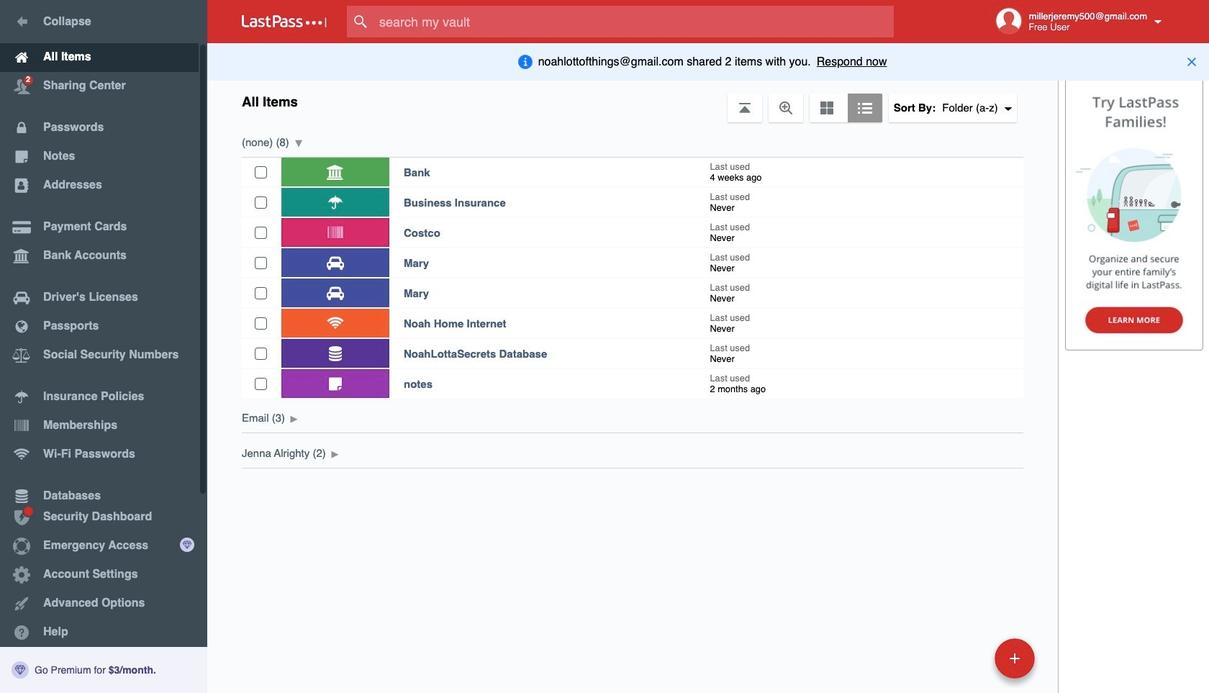Task type: locate. For each thing, give the bounding box(es) containing it.
new item navigation
[[896, 634, 1044, 693]]

main navigation navigation
[[0, 0, 207, 693]]

search my vault text field
[[347, 6, 922, 37]]

vault options navigation
[[207, 79, 1059, 122]]



Task type: vqa. For each thing, say whether or not it's contained in the screenshot.
SEARCH 'search field'
yes



Task type: describe. For each thing, give the bounding box(es) containing it.
Search search field
[[347, 6, 922, 37]]

lastpass image
[[242, 15, 327, 28]]

new item element
[[896, 638, 1041, 679]]



